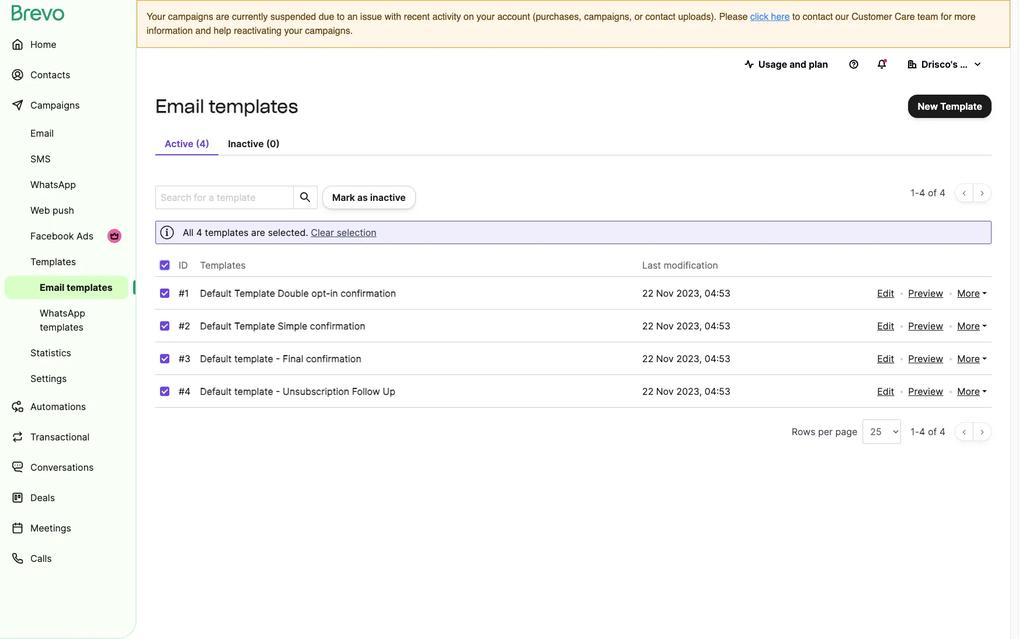 Task type: vqa. For each thing, say whether or not it's contained in the screenshot.
the left 'Save'
no



Task type: locate. For each thing, give the bounding box(es) containing it.
default template double opt-in confirmation link
[[200, 288, 396, 299]]

# 1
[[179, 288, 189, 299]]

04:53 for in
[[705, 288, 731, 299]]

account
[[498, 12, 530, 22]]

settings
[[30, 373, 67, 385]]

0 vertical spatial template
[[234, 353, 273, 365]]

1 vertical spatial whatsapp
[[40, 307, 85, 319]]

template for new template
[[941, 101, 983, 112]]

1 to from the left
[[337, 12, 345, 22]]

0 horizontal spatial )
[[206, 138, 209, 150]]

1 vertical spatial email templates
[[40, 282, 113, 293]]

click
[[751, 12, 769, 22]]

1 preview link from the top
[[909, 286, 944, 300]]

0 vertical spatial 1 - 4 of 4
[[911, 187, 946, 199]]

preview
[[909, 288, 944, 299], [909, 320, 944, 332], [909, 353, 944, 365], [909, 386, 944, 397]]

your down suspended
[[284, 26, 303, 36]]

reactivating
[[234, 26, 282, 36]]

1 edit link from the top
[[878, 286, 895, 300]]

4 04:53 from the top
[[705, 386, 731, 397]]

4 default from the top
[[200, 386, 232, 397]]

1 more button from the top
[[958, 286, 988, 300]]

confirmation down in
[[310, 320, 366, 332]]

preview for in
[[909, 288, 944, 299]]

3 edit link from the top
[[878, 352, 895, 366]]

contact inside to contact our customer care team for more information and help reactivating your campaigns.
[[803, 12, 833, 22]]

usage and plan
[[759, 58, 829, 70]]

confirmation right in
[[341, 288, 396, 299]]

and
[[196, 26, 211, 36], [790, 58, 807, 70]]

default template - unsubscription follow up
[[200, 386, 396, 397]]

3 preview link from the top
[[909, 352, 944, 366]]

2 to from the left
[[793, 12, 801, 22]]

edit link for confirmation
[[878, 352, 895, 366]]

2 template from the top
[[234, 386, 273, 397]]

whatsapp up the web push
[[30, 179, 76, 191]]

or
[[635, 12, 643, 22]]

4 2023, from the top
[[677, 386, 702, 397]]

plan
[[809, 58, 829, 70]]

per
[[819, 426, 833, 438]]

default template simple confirmation link
[[200, 320, 366, 332]]

1 vertical spatial your
[[284, 26, 303, 36]]

3 04:53 from the top
[[705, 353, 731, 365]]

1 more from the top
[[958, 288, 981, 299]]

4 more from the top
[[958, 386, 981, 397]]

0 horizontal spatial and
[[196, 26, 211, 36]]

#
[[179, 288, 185, 299], [179, 320, 185, 332], [179, 353, 185, 365], [179, 386, 185, 397]]

2 preview from the top
[[909, 320, 944, 332]]

0 horizontal spatial (
[[196, 138, 200, 150]]

transactional
[[30, 431, 90, 443]]

4 # from the top
[[179, 386, 185, 397]]

3 default from the top
[[200, 353, 232, 365]]

04:53 for follow
[[705, 386, 731, 397]]

1 vertical spatial are
[[251, 227, 265, 238]]

1 vertical spatial of
[[929, 426, 938, 438]]

04:53 for confirmation
[[705, 353, 731, 365]]

2 contact from the left
[[803, 12, 833, 22]]

1 vertical spatial email
[[30, 127, 54, 139]]

contact
[[646, 12, 676, 22], [803, 12, 833, 22]]

0 vertical spatial of
[[929, 187, 938, 199]]

email up active
[[155, 95, 204, 117]]

1 horizontal spatial (
[[266, 138, 270, 150]]

nov for in
[[657, 288, 674, 299]]

template down default template - final confirmation 'link' on the left of the page
[[234, 386, 273, 397]]

-
[[916, 187, 920, 199], [276, 353, 280, 365], [276, 386, 280, 397], [916, 426, 920, 438]]

with
[[385, 12, 402, 22]]

all
[[183, 227, 194, 238]]

confirmation
[[341, 288, 396, 299], [310, 320, 366, 332], [306, 353, 362, 365]]

clear
[[311, 227, 334, 238]]

email templates up inactive
[[155, 95, 298, 117]]

templates
[[209, 95, 298, 117], [205, 227, 249, 238], [67, 282, 113, 293], [40, 321, 84, 333]]

default for default template simple confirmation
[[200, 320, 232, 332]]

default for default template double opt-in confirmation
[[200, 288, 232, 299]]

4 more button from the top
[[958, 385, 988, 399]]

home
[[30, 39, 56, 50]]

1 template from the top
[[234, 353, 273, 365]]

whatsapp down email templates link
[[40, 307, 85, 319]]

are left selected.
[[251, 227, 265, 238]]

new template button
[[909, 95, 992, 118]]

) right inactive
[[276, 138, 280, 150]]

activity
[[433, 12, 461, 22]]

1 22 nov 2023, 04:53 from the top
[[643, 288, 731, 299]]

3 22 nov 2023, 04:53 from the top
[[643, 353, 731, 365]]

1 of from the top
[[929, 187, 938, 199]]

templates down the templates link at the top left of page
[[67, 282, 113, 293]]

1 default from the top
[[200, 288, 232, 299]]

deals link
[[5, 484, 129, 512]]

3 more from the top
[[958, 353, 981, 365]]

1 vertical spatial template
[[234, 288, 275, 299]]

email templates down the templates link at the top left of page
[[40, 282, 113, 293]]

0 horizontal spatial contact
[[646, 12, 676, 22]]

template left "double"
[[234, 288, 275, 299]]

0 vertical spatial are
[[216, 12, 230, 22]]

1 vertical spatial confirmation
[[310, 320, 366, 332]]

due
[[319, 12, 335, 22]]

( right inactive
[[266, 138, 270, 150]]

3 more button from the top
[[958, 352, 988, 366]]

22 nov 2023, 04:53 for confirmation
[[643, 353, 731, 365]]

confirmation up unsubscription
[[306, 353, 362, 365]]

0 vertical spatial whatsapp
[[30, 179, 76, 191]]

1 vertical spatial and
[[790, 58, 807, 70]]

templates up inactive ( 0 )
[[209, 95, 298, 117]]

1 edit from the top
[[878, 288, 895, 299]]

here
[[772, 12, 790, 22]]

to contact our customer care team for more information and help reactivating your campaigns.
[[147, 12, 976, 36]]

mark as inactive button
[[322, 186, 416, 209]]

1 horizontal spatial and
[[790, 58, 807, 70]]

are
[[216, 12, 230, 22], [251, 227, 265, 238]]

to left an
[[337, 12, 345, 22]]

ads
[[76, 230, 94, 242]]

2023,
[[677, 288, 702, 299], [677, 320, 702, 332], [677, 353, 702, 365], [677, 386, 702, 397]]

2 04:53 from the top
[[705, 320, 731, 332]]

your inside to contact our customer care team for more information and help reactivating your campaigns.
[[284, 26, 303, 36]]

edit link for follow
[[878, 385, 895, 399]]

web push
[[30, 205, 74, 216]]

) for active ( 4 )
[[206, 138, 209, 150]]

templates down facebook
[[30, 256, 76, 268]]

1 - 4 of 4
[[911, 187, 946, 199], [911, 426, 946, 438]]

0 horizontal spatial to
[[337, 12, 345, 22]]

templates right id
[[200, 259, 246, 271]]

are up help
[[216, 12, 230, 22]]

email templates
[[155, 95, 298, 117], [40, 282, 113, 293]]

# down the # 2
[[179, 353, 185, 365]]

1 ( from the left
[[196, 138, 200, 150]]

1 ) from the left
[[206, 138, 209, 150]]

2 ) from the left
[[276, 138, 280, 150]]

inactive
[[228, 138, 264, 150]]

more
[[958, 288, 981, 299], [958, 320, 981, 332], [958, 353, 981, 365], [958, 386, 981, 397]]

4 edit link from the top
[[878, 385, 895, 399]]

templates
[[30, 256, 76, 268], [200, 259, 246, 271]]

2 ( from the left
[[266, 138, 270, 150]]

0 vertical spatial email
[[155, 95, 204, 117]]

more button for follow
[[958, 385, 988, 399]]

3 2023, from the top
[[677, 353, 702, 365]]

default
[[200, 288, 232, 299], [200, 320, 232, 332], [200, 353, 232, 365], [200, 386, 232, 397]]

2 default from the top
[[200, 320, 232, 332]]

4 22 from the top
[[643, 386, 654, 397]]

2 more from the top
[[958, 320, 981, 332]]

templates up "statistics" link
[[40, 321, 84, 333]]

default right # 4
[[200, 386, 232, 397]]

# down id
[[179, 288, 185, 299]]

contact left "our"
[[803, 12, 833, 22]]

preview link for follow
[[909, 385, 944, 399]]

0
[[270, 138, 276, 150]]

1 # from the top
[[179, 288, 185, 299]]

1 horizontal spatial )
[[276, 138, 280, 150]]

email down the templates link at the top left of page
[[40, 282, 65, 293]]

template right new
[[941, 101, 983, 112]]

( for 4
[[196, 138, 200, 150]]

1 horizontal spatial contact
[[803, 12, 833, 22]]

1 horizontal spatial your
[[477, 12, 495, 22]]

statistics
[[30, 347, 71, 359]]

3 preview from the top
[[909, 353, 944, 365]]

edit
[[878, 288, 895, 299], [878, 320, 895, 332], [878, 353, 895, 365], [878, 386, 895, 397]]

1 2023, from the top
[[677, 288, 702, 299]]

4 preview link from the top
[[909, 385, 944, 399]]

0 horizontal spatial are
[[216, 12, 230, 22]]

template for final
[[234, 353, 273, 365]]

unsubscription
[[283, 386, 350, 397]]

care
[[895, 12, 916, 22]]

and left "plan" on the top right of the page
[[790, 58, 807, 70]]

4
[[200, 138, 206, 150], [920, 187, 926, 199], [940, 187, 946, 199], [196, 227, 202, 238], [185, 386, 191, 397], [920, 426, 926, 438], [940, 426, 946, 438]]

3 nov from the top
[[657, 353, 674, 365]]

1 04:53 from the top
[[705, 288, 731, 299]]

your
[[477, 12, 495, 22], [284, 26, 303, 36]]

to
[[337, 12, 345, 22], [793, 12, 801, 22]]

# down # 1
[[179, 320, 185, 332]]

your right on
[[477, 12, 495, 22]]

meetings link
[[5, 514, 129, 542]]

drisco's drinks
[[922, 58, 990, 70]]

2 preview link from the top
[[909, 319, 944, 333]]

3 edit from the top
[[878, 353, 895, 365]]

22 nov 2023, 04:53 for in
[[643, 288, 731, 299]]

( right active
[[196, 138, 200, 150]]

statistics link
[[5, 341, 129, 365]]

1 22 from the top
[[643, 288, 654, 299]]

4 preview from the top
[[909, 386, 944, 397]]

0 vertical spatial email templates
[[155, 95, 298, 117]]

3 22 from the top
[[643, 353, 654, 365]]

# for 4
[[179, 386, 185, 397]]

1 horizontal spatial to
[[793, 12, 801, 22]]

2 # from the top
[[179, 320, 185, 332]]

calls link
[[5, 545, 129, 573]]

2 nov from the top
[[657, 320, 674, 332]]

more button for confirmation
[[958, 352, 988, 366]]

# 3
[[179, 353, 191, 365]]

nov for follow
[[657, 386, 674, 397]]

default template - final confirmation
[[200, 353, 362, 365]]

default right 2
[[200, 320, 232, 332]]

email up sms
[[30, 127, 54, 139]]

0 horizontal spatial email templates
[[40, 282, 113, 293]]

) right active
[[206, 138, 209, 150]]

1 horizontal spatial email templates
[[155, 95, 298, 117]]

default right # 1
[[200, 288, 232, 299]]

1 preview from the top
[[909, 288, 944, 299]]

of
[[929, 187, 938, 199], [929, 426, 938, 438]]

on
[[464, 12, 474, 22]]

preview link
[[909, 286, 944, 300], [909, 319, 944, 333], [909, 352, 944, 366], [909, 385, 944, 399]]

1 vertical spatial 1 - 4 of 4
[[911, 426, 946, 438]]

to right here
[[793, 12, 801, 22]]

campaigns
[[30, 99, 80, 111]]

(
[[196, 138, 200, 150], [266, 138, 270, 150]]

0 horizontal spatial your
[[284, 26, 303, 36]]

4 22 nov 2023, 04:53 from the top
[[643, 386, 731, 397]]

template inside button
[[941, 101, 983, 112]]

0 vertical spatial template
[[941, 101, 983, 112]]

1 vertical spatial template
[[234, 386, 273, 397]]

preview for follow
[[909, 386, 944, 397]]

default template - final confirmation link
[[200, 353, 362, 365]]

template for default template simple confirmation
[[234, 320, 275, 332]]

default template simple confirmation
[[200, 320, 366, 332]]

and down campaigns
[[196, 26, 211, 36]]

3 # from the top
[[179, 353, 185, 365]]

Campaign name search field
[[156, 186, 289, 209]]

template left final
[[234, 353, 273, 365]]

0 vertical spatial and
[[196, 26, 211, 36]]

22 nov 2023, 04:53
[[643, 288, 731, 299], [643, 320, 731, 332], [643, 353, 731, 365], [643, 386, 731, 397]]

contact right or
[[646, 12, 676, 22]]

double
[[278, 288, 309, 299]]

template left simple
[[234, 320, 275, 332]]

2 vertical spatial template
[[234, 320, 275, 332]]

1 nov from the top
[[657, 288, 674, 299]]

4 nov from the top
[[657, 386, 674, 397]]

conversations link
[[5, 453, 129, 482]]

22
[[643, 288, 654, 299], [643, 320, 654, 332], [643, 353, 654, 365], [643, 386, 654, 397]]

4 edit from the top
[[878, 386, 895, 397]]

3
[[185, 353, 191, 365]]

default right 3
[[200, 353, 232, 365]]

and inside to contact our customer care team for more information and help reactivating your campaigns.
[[196, 26, 211, 36]]

edit for in
[[878, 288, 895, 299]]

# down # 3
[[179, 386, 185, 397]]



Task type: describe. For each thing, give the bounding box(es) containing it.
facebook
[[30, 230, 74, 242]]

( for 0
[[266, 138, 270, 150]]

usage
[[759, 58, 788, 70]]

# for 1
[[179, 288, 185, 299]]

# for 2
[[179, 320, 185, 332]]

facebook ads link
[[5, 224, 129, 248]]

2
[[185, 320, 190, 332]]

selected.
[[268, 227, 308, 238]]

your campaigns are currently suspended due to an issue with recent activity on your account (purchases, campaigns, or contact uploads). please click here
[[147, 12, 790, 22]]

sms
[[30, 153, 51, 165]]

22 for confirmation
[[643, 353, 654, 365]]

2023, for confirmation
[[677, 353, 702, 365]]

2 22 from the top
[[643, 320, 654, 332]]

templates inside whatsapp templates
[[40, 321, 84, 333]]

more for confirmation
[[958, 353, 981, 365]]

information
[[147, 26, 193, 36]]

2023, for in
[[677, 288, 702, 299]]

issue
[[360, 12, 382, 22]]

1 1 - 4 of 4 from the top
[[911, 187, 946, 199]]

preview for confirmation
[[909, 353, 944, 365]]

active ( 4 )
[[165, 138, 209, 150]]

0 horizontal spatial templates
[[30, 256, 76, 268]]

22 nov 2023, 04:53 for follow
[[643, 386, 731, 397]]

contacts link
[[5, 61, 129, 89]]

0 vertical spatial your
[[477, 12, 495, 22]]

as
[[358, 192, 368, 203]]

whatsapp for whatsapp
[[30, 179, 76, 191]]

follow
[[352, 386, 380, 397]]

click here link
[[751, 12, 790, 22]]

whatsapp for whatsapp templates
[[40, 307, 85, 319]]

clear selection link
[[311, 227, 377, 238]]

page
[[836, 426, 858, 438]]

new template
[[918, 101, 983, 112]]

id
[[179, 259, 188, 271]]

preview link for confirmation
[[909, 352, 944, 366]]

2023, for follow
[[677, 386, 702, 397]]

whatsapp link
[[5, 173, 129, 196]]

2 22 nov 2023, 04:53 from the top
[[643, 320, 731, 332]]

template for unsubscription
[[234, 386, 273, 397]]

template for default template double opt-in confirmation
[[234, 288, 275, 299]]

contacts
[[30, 69, 70, 81]]

transactional link
[[5, 423, 129, 451]]

nov for confirmation
[[657, 353, 674, 365]]

automations
[[30, 401, 86, 413]]

your
[[147, 12, 166, 22]]

customer
[[852, 12, 893, 22]]

to inside to contact our customer care team for more information and help reactivating your campaigns.
[[793, 12, 801, 22]]

22 for follow
[[643, 386, 654, 397]]

and inside button
[[790, 58, 807, 70]]

please
[[720, 12, 748, 22]]

rows
[[792, 426, 816, 438]]

opt-
[[312, 288, 331, 299]]

drisco's
[[922, 58, 958, 70]]

email link
[[5, 122, 129, 145]]

selection
[[337, 227, 377, 238]]

all 4 templates are selected. clear selection
[[183, 227, 377, 238]]

2 1 - 4 of 4 from the top
[[911, 426, 946, 438]]

whatsapp templates
[[40, 307, 85, 333]]

campaigns
[[168, 12, 213, 22]]

0 vertical spatial confirmation
[[341, 288, 396, 299]]

our
[[836, 12, 850, 22]]

final
[[283, 353, 304, 365]]

sms link
[[5, 147, 129, 171]]

team
[[918, 12, 939, 22]]

calls
[[30, 553, 52, 565]]

settings link
[[5, 367, 129, 390]]

1 horizontal spatial are
[[251, 227, 265, 238]]

recent
[[404, 12, 430, 22]]

campaigns link
[[5, 91, 129, 119]]

1 vertical spatial 1
[[185, 288, 189, 299]]

default for default template - final confirmation
[[200, 353, 232, 365]]

left___rvooi image
[[110, 231, 119, 241]]

2 vertical spatial 1
[[911, 426, 916, 438]]

# 4
[[179, 386, 191, 397]]

1 horizontal spatial templates
[[200, 259, 246, 271]]

inactive
[[370, 192, 406, 203]]

1 contact from the left
[[646, 12, 676, 22]]

suspended
[[271, 12, 316, 22]]

default for default template - unsubscription follow up
[[200, 386, 232, 397]]

2 vertical spatial confirmation
[[306, 353, 362, 365]]

22 for in
[[643, 288, 654, 299]]

up
[[383, 386, 396, 397]]

2 vertical spatial email
[[40, 282, 65, 293]]

active
[[165, 138, 194, 150]]

more
[[955, 12, 976, 22]]

an
[[347, 12, 358, 22]]

new
[[918, 101, 939, 112]]

automations link
[[5, 393, 129, 421]]

2 of from the top
[[929, 426, 938, 438]]

(purchases,
[[533, 12, 582, 22]]

email templates link
[[5, 276, 129, 299]]

mark
[[332, 192, 355, 203]]

uploads).
[[679, 12, 717, 22]]

more for in
[[958, 288, 981, 299]]

whatsapp templates link
[[5, 302, 129, 339]]

campaigns,
[[584, 12, 632, 22]]

edit link for in
[[878, 286, 895, 300]]

preview link for in
[[909, 286, 944, 300]]

conversations
[[30, 462, 94, 473]]

campaigns.
[[305, 26, 353, 36]]

edit for follow
[[878, 386, 895, 397]]

web
[[30, 205, 50, 216]]

mark as inactive
[[332, 192, 406, 203]]

default template - unsubscription follow up link
[[200, 386, 396, 397]]

default template double opt-in confirmation
[[200, 288, 396, 299]]

push
[[53, 205, 74, 216]]

templates down campaign name search field
[[205, 227, 249, 238]]

2 2023, from the top
[[677, 320, 702, 332]]

2 edit link from the top
[[878, 319, 895, 333]]

for
[[942, 12, 952, 22]]

deals
[[30, 492, 55, 504]]

# for 3
[[179, 353, 185, 365]]

0 vertical spatial 1
[[911, 187, 916, 199]]

rows per page
[[792, 426, 858, 438]]

2 more button from the top
[[958, 319, 988, 333]]

currently
[[232, 12, 268, 22]]

simple
[[278, 320, 308, 332]]

facebook ads
[[30, 230, 94, 242]]

more button for in
[[958, 286, 988, 300]]

more for follow
[[958, 386, 981, 397]]

home link
[[5, 30, 129, 58]]

) for inactive ( 0 )
[[276, 138, 280, 150]]

templates link
[[5, 250, 129, 273]]

2 edit from the top
[[878, 320, 895, 332]]

drinks
[[961, 58, 990, 70]]

edit for confirmation
[[878, 353, 895, 365]]



